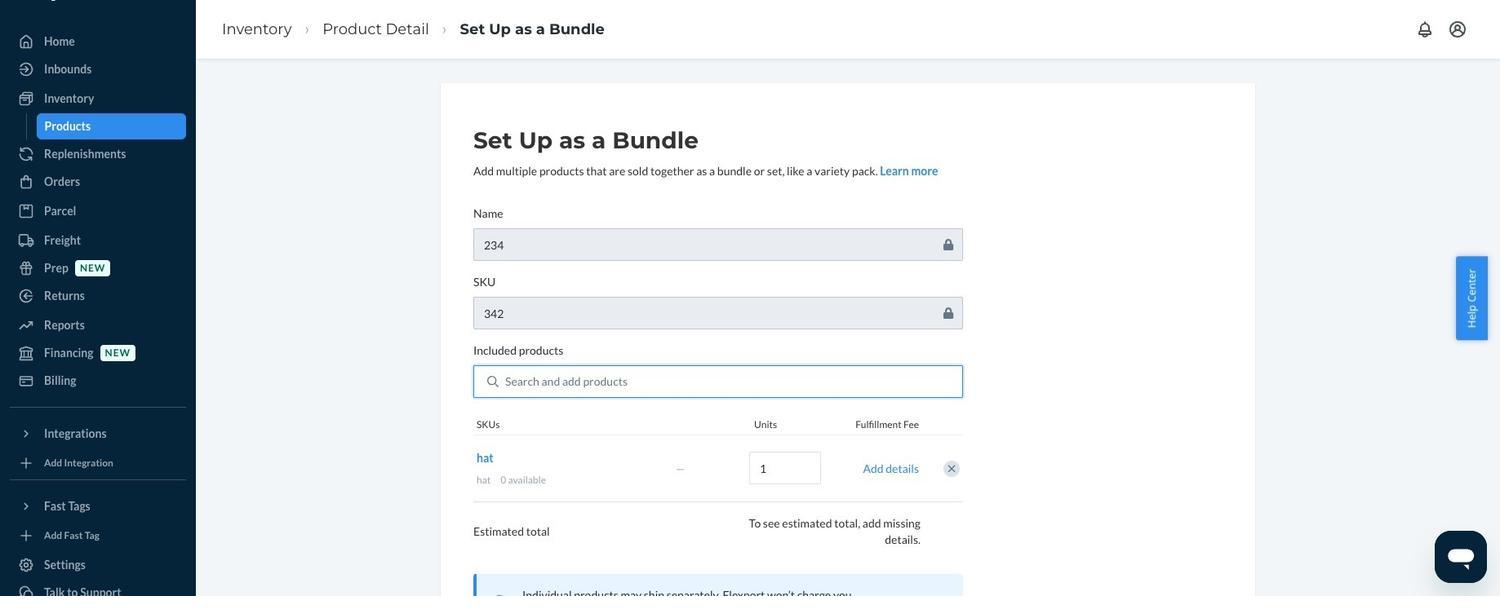 Task type: describe. For each thing, give the bounding box(es) containing it.
lock image
[[944, 238, 954, 252]]

search image
[[488, 376, 499, 388]]



Task type: vqa. For each thing, say whether or not it's contained in the screenshot.
code related to Pickup address or postal code
no



Task type: locate. For each thing, give the bounding box(es) containing it.
lock image
[[944, 307, 954, 320]]

Quantity text field
[[750, 453, 822, 485]]

None text field
[[474, 229, 964, 261], [474, 297, 964, 330], [474, 229, 964, 261], [474, 297, 964, 330]]

open notifications image
[[1416, 20, 1436, 39]]

breadcrumbs navigation
[[209, 5, 618, 53]]

open account menu image
[[1449, 20, 1468, 39]]

row
[[474, 435, 964, 502]]



